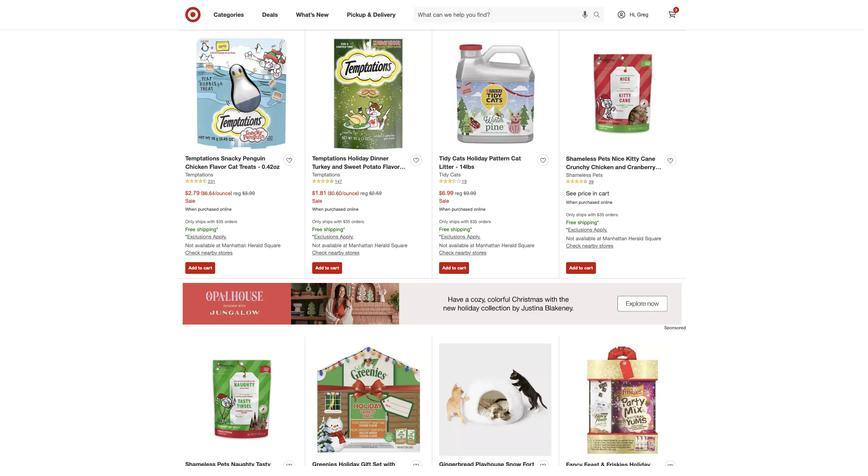 Task type: locate. For each thing, give the bounding box(es) containing it.
manhattan for 0.42oz
[[222, 243, 247, 249]]

with down $6.99 reg $9.99 sale when purchased online
[[461, 219, 469, 225]]

only down "$2.79"
[[185, 219, 194, 225]]

1 tidy from the top
[[440, 155, 451, 162]]

free down the see
[[567, 219, 577, 225]]

0 vertical spatial shameless
[[567, 155, 597, 162]]

free down $6.99 reg $9.99 sale when purchased online
[[440, 226, 450, 232]]

treats right 39
[[596, 172, 613, 179]]

online inside $6.99 reg $9.99 sale when purchased online
[[474, 206, 486, 212]]

$35 for 0.42oz
[[217, 219, 224, 225]]

0 horizontal spatial reg
[[234, 190, 241, 196]]

what's new link
[[290, 7, 338, 23]]

turkey
[[312, 163, 331, 170]]

online down 231 link
[[220, 206, 232, 212]]

online down $9.99
[[474, 206, 486, 212]]

tidy cats holiday pattern cat litter - 14lbs image
[[440, 38, 552, 150], [440, 38, 552, 150]]

orders for cranberry
[[606, 212, 619, 218]]

$35 down $2.79 ( $6.64 /ounce ) reg $3.99 sale when purchased online
[[217, 219, 224, 225]]

holiday
[[348, 155, 369, 162], [467, 155, 488, 162], [312, 171, 333, 179]]

apply. for holiday
[[340, 234, 354, 240]]

1 horizontal spatial reg
[[361, 190, 368, 196]]

only down $1.81
[[312, 219, 321, 225]]

cat down snacky
[[228, 163, 238, 170]]

manhattan for holiday
[[349, 243, 374, 249]]

( inside $1.81 ( $0.60 /ounce ) reg $2.59 sale when purchased online
[[328, 190, 330, 196]]

temptations link down turkey
[[312, 171, 340, 178]]

reg inside $2.79 ( $6.64 /ounce ) reg $3.99 sale when purchased online
[[234, 190, 241, 196]]

1 temptations link from the left
[[185, 171, 213, 178]]

shameless pets naughty tasty tinsel with pumpkin and whitefish flavor crunchy cat treats - 2.5oz image
[[185, 344, 298, 456], [185, 344, 298, 456]]

sale down the $6.99
[[440, 198, 450, 204]]

shipping down $2.79 ( $6.64 /ounce ) reg $3.99 sale when purchased online
[[197, 226, 217, 232]]

delivery
[[373, 11, 396, 18]]

cat inside shameless pets nice kitty cane crunchy chicken and cranberry flavor cat treats - 2.5oz
[[585, 172, 595, 179]]

- inside temptations snacky penguin chicken flavor cat treats - 0.42oz
[[258, 163, 260, 170]]

exclusions for tidy cats holiday pattern cat litter - 14lbs
[[441, 234, 466, 240]]

0 horizontal spatial )
[[231, 190, 232, 196]]

sale for $1.81
[[312, 198, 322, 204]]

ships down see price in cart when purchased online
[[577, 212, 587, 218]]

free for temptations snacky penguin chicken flavor cat treats - 0.42oz
[[185, 226, 196, 232]]

dinner
[[371, 155, 389, 162]]

0 vertical spatial sponsored
[[406, 22, 428, 27]]

when down $1.81
[[312, 206, 324, 212]]

1 horizontal spatial )
[[358, 190, 359, 196]]

2 horizontal spatial sale
[[440, 198, 450, 204]]

when
[[567, 200, 578, 205], [185, 206, 197, 212], [312, 206, 324, 212], [440, 206, 451, 212]]

reg for treats
[[234, 190, 241, 196]]

only for shameless pets nice kitty cane crunchy chicken and cranberry flavor cat treats - 2.5oz
[[567, 212, 575, 218]]

apply. for 0.42oz
[[213, 234, 227, 240]]

1 horizontal spatial /ounce
[[342, 190, 358, 196]]

sale
[[185, 198, 195, 204], [312, 198, 322, 204], [440, 198, 450, 204]]

tidy cats holiday pattern cat litter - 14lbs link
[[440, 154, 535, 171]]

shipping for shameless pets nice kitty cane crunchy chicken and cranberry flavor cat treats - 2.5oz
[[578, 219, 598, 225]]

$2.79
[[185, 189, 200, 197]]

available for 0.42oz
[[195, 243, 215, 249]]

cats down litter
[[451, 171, 461, 178]]

tidy down litter
[[440, 171, 449, 178]]

1 vertical spatial sponsored
[[665, 325, 686, 331]]

at for 0.42oz
[[216, 243, 221, 249]]

*
[[598, 219, 599, 225], [217, 226, 218, 232], [344, 226, 345, 232], [471, 226, 472, 232], [567, 227, 568, 233], [185, 234, 187, 240], [312, 234, 314, 240], [440, 234, 441, 240]]

only ships with $35 orders free shipping * * exclusions apply. not available at manhattan herald square check nearby stores for holiday
[[312, 219, 408, 256]]

0 vertical spatial tidy
[[440, 155, 451, 162]]

0 horizontal spatial /ounce
[[215, 190, 231, 196]]

chicken down nice
[[592, 163, 614, 171]]

ships
[[577, 212, 587, 218], [196, 219, 206, 225], [323, 219, 333, 225], [450, 219, 460, 225]]

cats for tidy cats
[[451, 171, 461, 178]]

tidy for tidy cats holiday pattern cat litter - 14lbs
[[440, 155, 451, 162]]

( for $1.81
[[328, 190, 330, 196]]

flavor
[[210, 163, 227, 170], [383, 163, 400, 170], [567, 172, 584, 179]]

cart
[[204, 17, 212, 23], [331, 17, 339, 23], [458, 17, 466, 23], [585, 17, 593, 23], [599, 190, 610, 197], [204, 265, 212, 271], [331, 265, 339, 271], [458, 265, 466, 271], [585, 265, 593, 271]]

add to cart
[[189, 17, 212, 23], [316, 17, 339, 23], [443, 17, 466, 23], [570, 17, 593, 23], [189, 265, 212, 271], [316, 265, 339, 271], [443, 265, 466, 271], [570, 265, 593, 271]]

ships down $6.99 reg $9.99 sale when purchased online
[[450, 219, 460, 225]]

in
[[593, 190, 598, 197]]

flavor down snacky
[[210, 163, 227, 170]]

) down the 147 link
[[358, 190, 359, 196]]

shameless
[[567, 155, 597, 162], [567, 172, 592, 178]]

0 horizontal spatial treats
[[240, 163, 256, 170]]

free
[[567, 219, 577, 225], [185, 226, 196, 232], [312, 226, 323, 232], [440, 226, 450, 232]]

$35 for cranberry
[[598, 212, 605, 218]]

reg left $2.59
[[361, 190, 368, 196]]

sale down $1.81
[[312, 198, 322, 204]]

orders down $2.79 ( $6.64 /ounce ) reg $3.99 sale when purchased online
[[225, 219, 237, 225]]

chicken
[[185, 163, 208, 170], [592, 163, 614, 171]]

shipping down see price in cart when purchased online
[[578, 219, 598, 225]]

0 horizontal spatial chicken
[[185, 163, 208, 170]]

temptations inside temptations snacky penguin chicken flavor cat treats - 0.42oz
[[185, 155, 220, 162]]

sale inside $2.79 ( $6.64 /ounce ) reg $3.99 sale when purchased online
[[185, 198, 195, 204]]

sponsored
[[406, 22, 428, 27], [665, 325, 686, 331]]

when inside $6.99 reg $9.99 sale when purchased online
[[440, 206, 451, 212]]

nice
[[612, 155, 625, 162]]

2 horizontal spatial holiday
[[467, 155, 488, 162]]

) inside $1.81 ( $0.60 /ounce ) reg $2.59 sale when purchased online
[[358, 190, 359, 196]]

chicken inside temptations snacky penguin chicken flavor cat treats - 0.42oz
[[185, 163, 208, 170]]

temptations for temptations holiday dinner turkey and sweet potato flavor holiday cat treats - 3oz
[[312, 155, 347, 162]]

( for $2.79
[[201, 190, 203, 196]]

herald for 0.42oz
[[248, 243, 263, 249]]

0 horizontal spatial temptations link
[[185, 171, 213, 178]]

check for $6.99
[[440, 250, 454, 256]]

2 horizontal spatial flavor
[[567, 172, 584, 179]]

categories link
[[208, 7, 253, 23]]

only for tidy cats holiday pattern cat litter - 14lbs
[[440, 219, 448, 225]]

reg left $9.99
[[455, 190, 463, 196]]

- left '3oz'
[[365, 171, 367, 179]]

cat down crunchy
[[585, 172, 595, 179]]

only
[[567, 212, 575, 218], [185, 219, 194, 225], [312, 219, 321, 225], [440, 219, 448, 225]]

see price in cart when purchased online
[[567, 190, 613, 205]]

reg for potato
[[361, 190, 368, 196]]

treats down sweet
[[346, 171, 363, 179]]

temptations for the temptations link related to chicken
[[185, 171, 213, 178]]

online
[[601, 200, 613, 205], [220, 206, 232, 212], [347, 206, 359, 212], [474, 206, 486, 212]]

when down the see
[[567, 200, 578, 205]]

sweet
[[344, 163, 361, 170]]

pets left nice
[[599, 155, 611, 162]]

nearby for $1.81
[[329, 250, 344, 256]]

$35 down $1.81 ( $0.60 /ounce ) reg $2.59 sale when purchased online
[[344, 219, 351, 225]]

temptations snacky penguin chicken flavor cat treats - 0.42oz link
[[185, 154, 281, 171]]

holiday up sweet
[[348, 155, 369, 162]]

with down $1.81 ( $0.60 /ounce ) reg $2.59 sale when purchased online
[[334, 219, 342, 225]]

2 sale from the left
[[312, 198, 322, 204]]

pattern
[[490, 155, 510, 162]]

2 tidy from the top
[[440, 171, 449, 178]]

purchased down price
[[579, 200, 600, 205]]

- inside tidy cats holiday pattern cat litter - 14lbs
[[456, 163, 458, 170]]

free for temptations holiday dinner turkey and sweet potato flavor holiday cat treats - 3oz
[[312, 226, 323, 232]]

$35
[[598, 212, 605, 218], [217, 219, 224, 225], [344, 219, 351, 225], [471, 219, 478, 225]]

when down "$2.79"
[[185, 206, 197, 212]]

0 horizontal spatial sponsored
[[406, 22, 428, 27]]

1 horizontal spatial chicken
[[592, 163, 614, 171]]

- left 2.5oz
[[615, 172, 617, 179]]

1 vertical spatial cats
[[451, 171, 461, 178]]

) for cat
[[231, 190, 232, 196]]

pets up 39
[[593, 172, 603, 178]]

stores
[[219, 2, 233, 8], [600, 243, 614, 249], [219, 250, 233, 256], [346, 250, 360, 256], [473, 250, 487, 256]]

penguin
[[243, 155, 266, 162]]

not for temptations holiday dinner turkey and sweet potato flavor holiday cat treats - 3oz
[[312, 243, 321, 249]]

when down the $6.99
[[440, 206, 451, 212]]

online inside see price in cart when purchased online
[[601, 200, 613, 205]]

cat right pattern
[[512, 155, 521, 162]]

- down penguin
[[258, 163, 260, 170]]

free down $1.81
[[312, 226, 323, 232]]

apply. for cranberry
[[594, 227, 608, 233]]

2 ( from the left
[[328, 190, 330, 196]]

$3.99
[[243, 190, 255, 196]]

(
[[201, 190, 203, 196], [328, 190, 330, 196]]

purchased inside see price in cart when purchased online
[[579, 200, 600, 205]]

search
[[590, 12, 608, 19]]

square for cranberry
[[646, 236, 662, 242]]

free for shameless pets nice kitty cane crunchy chicken and cranberry flavor cat treats - 2.5oz
[[567, 219, 577, 225]]

) down 231 link
[[231, 190, 232, 196]]

2 reg from the left
[[361, 190, 368, 196]]

shipping for temptations snacky penguin chicken flavor cat treats - 0.42oz
[[197, 226, 217, 232]]

shameless up crunchy
[[567, 155, 597, 162]]

deals
[[262, 11, 278, 18]]

1 /ounce from the left
[[215, 190, 231, 196]]

1 sale from the left
[[185, 198, 195, 204]]

3 reg from the left
[[455, 190, 463, 196]]

herald
[[629, 236, 644, 242], [248, 243, 263, 249], [375, 243, 390, 249], [502, 243, 517, 249]]

sale for $2.79
[[185, 198, 195, 204]]

orders down $1.81 ( $0.60 /ounce ) reg $2.59 sale when purchased online
[[352, 219, 364, 225]]

/ounce
[[215, 190, 231, 196], [342, 190, 358, 196]]

- inside shameless pets nice kitty cane crunchy chicken and cranberry flavor cat treats - 2.5oz
[[615, 172, 617, 179]]

ships for temptations snacky penguin chicken flavor cat treats - 0.42oz
[[196, 219, 206, 225]]

0 horizontal spatial (
[[201, 190, 203, 196]]

purchased inside $2.79 ( $6.64 /ounce ) reg $3.99 sale when purchased online
[[198, 206, 219, 212]]

pets for shameless pets
[[593, 172, 603, 178]]

reg
[[234, 190, 241, 196], [361, 190, 368, 196], [455, 190, 463, 196]]

shipping
[[578, 219, 598, 225], [197, 226, 217, 232], [324, 226, 344, 232], [451, 226, 471, 232]]

temptations
[[185, 155, 220, 162], [312, 155, 347, 162], [185, 171, 213, 178], [312, 171, 340, 178]]

treats down penguin
[[240, 163, 256, 170]]

with for 0.42oz
[[207, 219, 215, 225]]

shipping down $6.99 reg $9.99 sale when purchased online
[[451, 226, 471, 232]]

( right $1.81
[[328, 190, 330, 196]]

ships for shameless pets nice kitty cane crunchy chicken and cranberry flavor cat treats - 2.5oz
[[577, 212, 587, 218]]

shameless inside shameless pets nice kitty cane crunchy chicken and cranberry flavor cat treats - 2.5oz
[[567, 155, 597, 162]]

free down "$2.79"
[[185, 226, 196, 232]]

with for cranberry
[[588, 212, 596, 218]]

temptations for turkey's the temptations link
[[312, 171, 340, 178]]

1 reg from the left
[[234, 190, 241, 196]]

square for holiday
[[391, 243, 408, 249]]

purchased down $0.60
[[325, 206, 346, 212]]

purchased down "$6.64"
[[198, 206, 219, 212]]

shipping down $1.81 ( $0.60 /ounce ) reg $2.59 sale when purchased online
[[324, 226, 344, 232]]

and down nice
[[616, 163, 626, 171]]

new
[[317, 11, 329, 18]]

flavor down the 'dinner'
[[383, 163, 400, 170]]

1 ( from the left
[[201, 190, 203, 196]]

purchased inside $1.81 ( $0.60 /ounce ) reg $2.59 sale when purchased online
[[325, 206, 346, 212]]

reg left $3.99
[[234, 190, 241, 196]]

0 vertical spatial cats
[[453, 155, 466, 162]]

snacky
[[221, 155, 241, 162]]

holiday up 14lbs
[[467, 155, 488, 162]]

cat down sweet
[[335, 171, 345, 179]]

advertisement region
[[178, 283, 686, 325]]

only down the see
[[567, 212, 575, 218]]

1 vertical spatial pets
[[593, 172, 603, 178]]

1 horizontal spatial holiday
[[348, 155, 369, 162]]

and
[[332, 163, 343, 170], [616, 163, 626, 171]]

- inside temptations holiday dinner turkey and sweet potato flavor holiday cat treats - 3oz
[[365, 171, 367, 179]]

/ounce inside $2.79 ( $6.64 /ounce ) reg $3.99 sale when purchased online
[[215, 190, 231, 196]]

- left 14lbs
[[456, 163, 458, 170]]

holiday down turkey
[[312, 171, 333, 179]]

not for tidy cats holiday pattern cat litter - 14lbs
[[440, 243, 448, 249]]

/ounce down 231
[[215, 190, 231, 196]]

pets inside shameless pets nice kitty cane crunchy chicken and cranberry flavor cat treats - 2.5oz
[[599, 155, 611, 162]]

holiday inside tidy cats holiday pattern cat litter - 14lbs
[[467, 155, 488, 162]]

cats
[[453, 155, 466, 162], [451, 171, 461, 178]]

fancy feast & friskies holiday pack in turkey flavor cat treats - 5.1oz image
[[567, 344, 679, 457]]

at
[[597, 236, 602, 242], [216, 243, 221, 249], [343, 243, 348, 249], [470, 243, 475, 249]]

-
[[258, 163, 260, 170], [456, 163, 458, 170], [365, 171, 367, 179], [615, 172, 617, 179]]

$35 down see price in cart when purchased online
[[598, 212, 605, 218]]

shameless down crunchy
[[567, 172, 592, 178]]

flavor down crunchy
[[567, 172, 584, 179]]

gingerbread playhouse snow fort cave cat enclosed bed - wondershop™ white s image
[[440, 344, 552, 456], [440, 344, 552, 456]]

pickup
[[347, 11, 366, 18]]

and up '147' at the left
[[332, 163, 343, 170]]

( inside $2.79 ( $6.64 /ounce ) reg $3.99 sale when purchased online
[[201, 190, 203, 196]]

2 temptations link from the left
[[312, 171, 340, 178]]

tidy cats holiday pattern cat litter - 14lbs
[[440, 155, 521, 170]]

with down $2.79 ( $6.64 /ounce ) reg $3.99 sale when purchased online
[[207, 219, 215, 225]]

to
[[198, 17, 202, 23], [325, 17, 330, 23], [452, 17, 457, 23], [579, 17, 584, 23], [198, 265, 202, 271], [325, 265, 330, 271], [452, 265, 457, 271], [579, 265, 584, 271]]

/ounce inside $1.81 ( $0.60 /ounce ) reg $2.59 sale when purchased online
[[342, 190, 358, 196]]

what's new
[[296, 11, 329, 18]]

1 horizontal spatial and
[[616, 163, 626, 171]]

not
[[567, 236, 575, 242], [185, 243, 194, 249], [312, 243, 321, 249], [440, 243, 448, 249]]

sale inside $1.81 ( $0.60 /ounce ) reg $2.59 sale when purchased online
[[312, 198, 322, 204]]

reg inside $1.81 ( $0.60 /ounce ) reg $2.59 sale when purchased online
[[361, 190, 368, 196]]

1 horizontal spatial treats
[[346, 171, 363, 179]]

2 horizontal spatial reg
[[455, 190, 463, 196]]

temptations link up 231
[[185, 171, 213, 178]]

temptations holiday dinner turkey and sweet potato flavor holiday cat treats - 3oz image
[[312, 38, 425, 150], [312, 38, 425, 150]]

1 horizontal spatial (
[[328, 190, 330, 196]]

2 horizontal spatial treats
[[596, 172, 613, 179]]

3
[[676, 8, 678, 12]]

1 horizontal spatial sale
[[312, 198, 322, 204]]

online down 39 link in the right of the page
[[601, 200, 613, 205]]

treats inside temptations holiday dinner turkey and sweet potato flavor holiday cat treats - 3oz
[[346, 171, 363, 179]]

ships down $2.79 ( $6.64 /ounce ) reg $3.99 sale when purchased online
[[196, 219, 206, 225]]

1 horizontal spatial temptations link
[[312, 171, 340, 178]]

1 shameless from the top
[[567, 155, 597, 162]]

cats inside tidy cats holiday pattern cat litter - 14lbs
[[453, 155, 466, 162]]

exclusions apply. link
[[568, 227, 608, 233], [187, 234, 227, 240], [314, 234, 354, 240], [441, 234, 481, 240]]

chicken up "$2.79"
[[185, 163, 208, 170]]

2 /ounce from the left
[[342, 190, 358, 196]]

2 ) from the left
[[358, 190, 359, 196]]

kitty
[[627, 155, 640, 162]]

manhattan
[[603, 236, 628, 242], [222, 243, 247, 249], [349, 243, 374, 249], [476, 243, 501, 249]]

2 shameless from the top
[[567, 172, 592, 178]]

online down the 147 link
[[347, 206, 359, 212]]

3 sale from the left
[[440, 198, 450, 204]]

/ounce down '147' at the left
[[342, 190, 358, 196]]

0 vertical spatial pets
[[599, 155, 611, 162]]

nearby for $6.99
[[456, 250, 471, 256]]

at for cranberry
[[597, 236, 602, 242]]

check nearby stores button for $2.79
[[185, 249, 233, 257]]

check
[[185, 2, 200, 8], [567, 243, 581, 249], [185, 250, 200, 256], [312, 250, 327, 256], [440, 250, 454, 256]]

available for cranberry
[[576, 236, 596, 242]]

add to cart button
[[185, 14, 216, 26], [312, 14, 343, 26], [440, 14, 470, 26], [567, 14, 597, 26], [185, 262, 216, 274], [312, 262, 343, 274], [440, 262, 470, 274], [567, 262, 597, 274]]

( right "$2.79"
[[201, 190, 203, 196]]

1 ) from the left
[[231, 190, 232, 196]]

temptations inside temptations holiday dinner turkey and sweet potato flavor holiday cat treats - 3oz
[[312, 155, 347, 162]]

0 horizontal spatial sale
[[185, 198, 195, 204]]

sale down "$2.79"
[[185, 198, 195, 204]]

tidy up litter
[[440, 155, 451, 162]]

39
[[589, 179, 594, 185]]

tidy inside tidy cats link
[[440, 171, 449, 178]]

not for temptations snacky penguin chicken flavor cat treats - 0.42oz
[[185, 243, 194, 249]]

purchased down $9.99
[[452, 206, 473, 212]]

square
[[646, 236, 662, 242], [264, 243, 281, 249], [391, 243, 408, 249], [518, 243, 535, 249]]

tidy
[[440, 155, 451, 162], [440, 171, 449, 178]]

purchased
[[579, 200, 600, 205], [198, 206, 219, 212], [325, 206, 346, 212], [452, 206, 473, 212]]

with down see price in cart when purchased online
[[588, 212, 596, 218]]

temptations snacky penguin chicken flavor cat treats - 0.42oz image
[[185, 38, 298, 150], [185, 38, 298, 150]]

cats up 14lbs
[[453, 155, 466, 162]]

1 horizontal spatial flavor
[[383, 163, 400, 170]]

exclusions for shameless pets nice kitty cane crunchy chicken and cranberry flavor cat treats - 2.5oz
[[568, 227, 593, 233]]

0 horizontal spatial flavor
[[210, 163, 227, 170]]

0 horizontal spatial and
[[332, 163, 343, 170]]

price
[[578, 190, 592, 197]]

/ounce for cat
[[215, 190, 231, 196]]

1 vertical spatial shameless
[[567, 172, 592, 178]]

orders down see price in cart when purchased online
[[606, 212, 619, 218]]

1 horizontal spatial sponsored
[[665, 325, 686, 331]]

shameless pets nice kitty cane crunchy chicken and cranberry flavor cat treats - 2.5oz image
[[567, 38, 679, 151], [567, 38, 679, 151]]

tidy inside tidy cats holiday pattern cat litter - 14lbs
[[440, 155, 451, 162]]

) inside $2.79 ( $6.64 /ounce ) reg $3.99 sale when purchased online
[[231, 190, 232, 196]]

only ships with $35 orders free shipping * * exclusions apply. not available at manhattan herald square check nearby stores for 0.42oz
[[185, 219, 281, 256]]

1 vertical spatial tidy
[[440, 171, 449, 178]]

exclusions for temptations snacky penguin chicken flavor cat treats - 0.42oz
[[187, 234, 212, 240]]

when inside $1.81 ( $0.60 /ounce ) reg $2.59 sale when purchased online
[[312, 206, 324, 212]]

greenies holiday gift set with seafood and chicken flavor cat treats - 6.7oz/2pk image
[[312, 344, 425, 456], [312, 344, 425, 456]]

ships down $1.81 ( $0.60 /ounce ) reg $2.59 sale when purchased online
[[323, 219, 333, 225]]

shameless pets nice kitty cane crunchy chicken and cranberry flavor cat treats - 2.5oz link
[[567, 155, 662, 179]]

orders
[[606, 212, 619, 218], [225, 219, 237, 225], [352, 219, 364, 225], [479, 219, 491, 225]]

only down $6.99 reg $9.99 sale when purchased online
[[440, 219, 448, 225]]

when inside see price in cart when purchased online
[[567, 200, 578, 205]]

) for sweet
[[358, 190, 359, 196]]

0 horizontal spatial holiday
[[312, 171, 333, 179]]

add
[[189, 17, 197, 23], [316, 17, 324, 23], [443, 17, 451, 23], [570, 17, 578, 23], [189, 265, 197, 271], [316, 265, 324, 271], [443, 265, 451, 271], [570, 265, 578, 271]]

$6.64
[[203, 190, 215, 196]]



Task type: describe. For each thing, give the bounding box(es) containing it.
herald for cranberry
[[629, 236, 644, 242]]

What can we help you find? suggestions appear below search field
[[414, 7, 596, 23]]

$35 down $6.99 reg $9.99 sale when purchased online
[[471, 219, 478, 225]]

not for shameless pets nice kitty cane crunchy chicken and cranberry flavor cat treats - 2.5oz
[[567, 236, 575, 242]]

greg
[[638, 11, 649, 18]]

stores for $6.99
[[473, 250, 487, 256]]

temptations snacky penguin chicken flavor cat treats - 0.42oz
[[185, 155, 280, 170]]

3oz
[[369, 171, 378, 179]]

see
[[567, 190, 577, 197]]

hi,
[[630, 11, 636, 18]]

shameless pets link
[[567, 171, 603, 179]]

&
[[368, 11, 372, 18]]

treats inside shameless pets nice kitty cane crunchy chicken and cranberry flavor cat treats - 2.5oz
[[596, 172, 613, 179]]

temptations for temptations snacky penguin chicken flavor cat treats - 0.42oz
[[185, 155, 220, 162]]

hi, greg
[[630, 11, 649, 18]]

cat inside temptations holiday dinner turkey and sweet potato flavor holiday cat treats - 3oz
[[335, 171, 345, 179]]

categories
[[214, 11, 244, 18]]

and inside temptations holiday dinner turkey and sweet potato flavor holiday cat treats - 3oz
[[332, 163, 343, 170]]

cat inside temptations snacky penguin chicken flavor cat treats - 0.42oz
[[228, 163, 238, 170]]

19
[[462, 179, 467, 184]]

chicken inside shameless pets nice kitty cane crunchy chicken and cranberry flavor cat treats - 2.5oz
[[592, 163, 614, 171]]

orders for 0.42oz
[[225, 219, 237, 225]]

stores for $1.81
[[346, 250, 360, 256]]

orders for holiday
[[352, 219, 364, 225]]

check nearby stores button for $1.81
[[312, 249, 360, 257]]

exclusions apply. link for holiday
[[314, 234, 354, 240]]

what's
[[296, 11, 315, 18]]

sale inside $6.99 reg $9.99 sale when purchased online
[[440, 198, 450, 204]]

temptations link for chicken
[[185, 171, 213, 178]]

check for $2.79
[[185, 250, 200, 256]]

231 link
[[185, 178, 298, 185]]

and inside shameless pets nice kitty cane crunchy chicken and cranberry flavor cat treats - 2.5oz
[[616, 163, 626, 171]]

only ships with $35 orders free shipping * * exclusions apply. not available at manhattan herald square check nearby stores for cranberry
[[567, 212, 662, 249]]

purchased inside $6.99 reg $9.99 sale when purchased online
[[452, 206, 473, 212]]

shameless pets nice kitty cane crunchy chicken and cranberry flavor cat treats - 2.5oz
[[567, 155, 656, 179]]

nearby for $2.79
[[202, 250, 217, 256]]

with for holiday
[[334, 219, 342, 225]]

check nearby stores button for $6.99
[[440, 249, 487, 257]]

pickup & delivery link
[[341, 7, 405, 23]]

$0.60
[[330, 190, 342, 196]]

shipping for temptations holiday dinner turkey and sweet potato flavor holiday cat treats - 3oz
[[324, 226, 344, 232]]

$1.81
[[312, 189, 327, 197]]

temptations holiday dinner turkey and sweet potato flavor holiday cat treats - 3oz
[[312, 155, 400, 179]]

square for 0.42oz
[[264, 243, 281, 249]]

only for temptations snacky penguin chicken flavor cat treats - 0.42oz
[[185, 219, 194, 225]]

flavor inside temptations holiday dinner turkey and sweet potato flavor holiday cat treats - 3oz
[[383, 163, 400, 170]]

cart inside see price in cart when purchased online
[[599, 190, 610, 197]]

0.42oz
[[262, 163, 280, 170]]

flavor inside temptations snacky penguin chicken flavor cat treats - 0.42oz
[[210, 163, 227, 170]]

19 link
[[440, 178, 552, 185]]

pickup & delivery
[[347, 11, 396, 18]]

231
[[208, 179, 215, 184]]

manhattan for cranberry
[[603, 236, 628, 242]]

exclusions apply. link for 0.42oz
[[187, 234, 227, 240]]

shipping for tidy cats holiday pattern cat litter - 14lbs
[[451, 226, 471, 232]]

temptations link for turkey
[[312, 171, 340, 178]]

shameless for shameless pets
[[567, 172, 592, 178]]

flavor inside shameless pets nice kitty cane crunchy chicken and cranberry flavor cat treats - 2.5oz
[[567, 172, 584, 179]]

crunchy
[[567, 163, 590, 171]]

potato
[[363, 163, 381, 170]]

only for temptations holiday dinner turkey and sweet potato flavor holiday cat treats - 3oz
[[312, 219, 321, 225]]

cats for tidy cats holiday pattern cat litter - 14lbs
[[453, 155, 466, 162]]

$6.99
[[440, 189, 454, 197]]

tidy for tidy cats
[[440, 171, 449, 178]]

$1.81 ( $0.60 /ounce ) reg $2.59 sale when purchased online
[[312, 189, 382, 212]]

shameless for shameless pets nice kitty cane crunchy chicken and cranberry flavor cat treats - 2.5oz
[[567, 155, 597, 162]]

cat inside tidy cats holiday pattern cat litter - 14lbs
[[512, 155, 521, 162]]

$6.99 reg $9.99 sale when purchased online
[[440, 189, 486, 212]]

shameless pets
[[567, 172, 603, 178]]

tidy cats link
[[440, 171, 461, 178]]

reg inside $6.99 reg $9.99 sale when purchased online
[[455, 190, 463, 196]]

litter
[[440, 163, 454, 170]]

at for holiday
[[343, 243, 348, 249]]

$35 for holiday
[[344, 219, 351, 225]]

39 link
[[567, 179, 679, 185]]

pets for shameless pets nice kitty cane crunchy chicken and cranberry flavor cat treats - 2.5oz
[[599, 155, 611, 162]]

cranberry
[[628, 163, 656, 171]]

check nearby stores
[[185, 2, 233, 8]]

147
[[335, 179, 342, 184]]

online inside $1.81 ( $0.60 /ounce ) reg $2.59 sale when purchased online
[[347, 206, 359, 212]]

online inside $2.79 ( $6.64 /ounce ) reg $3.99 sale when purchased online
[[220, 206, 232, 212]]

available for holiday
[[322, 243, 342, 249]]

herald for holiday
[[375, 243, 390, 249]]

tidy cats
[[440, 171, 461, 178]]

exclusions apply. link for cranberry
[[568, 227, 608, 233]]

ships for temptations holiday dinner turkey and sweet potato flavor holiday cat treats - 3oz
[[323, 219, 333, 225]]

/ounce for sweet
[[342, 190, 358, 196]]

$9.99
[[464, 190, 477, 196]]

treats inside temptations snacky penguin chicken flavor cat treats - 0.42oz
[[240, 163, 256, 170]]

$2.59
[[370, 190, 382, 196]]

check for $1.81
[[312, 250, 327, 256]]

14lbs
[[460, 163, 475, 170]]

147 link
[[312, 178, 425, 185]]

deals link
[[256, 7, 287, 23]]

2.5oz
[[619, 172, 634, 179]]

when inside $2.79 ( $6.64 /ounce ) reg $3.99 sale when purchased online
[[185, 206, 197, 212]]

search button
[[590, 7, 608, 24]]

$2.79 ( $6.64 /ounce ) reg $3.99 sale when purchased online
[[185, 189, 255, 212]]

stores for $2.79
[[219, 250, 233, 256]]

3 link
[[665, 7, 681, 23]]

cane
[[641, 155, 656, 162]]

ships for tidy cats holiday pattern cat litter - 14lbs
[[450, 219, 460, 225]]

temptations holiday dinner turkey and sweet potato flavor holiday cat treats - 3oz link
[[312, 154, 408, 179]]

exclusions for temptations holiday dinner turkey and sweet potato flavor holiday cat treats - 3oz
[[314, 234, 339, 240]]

free for tidy cats holiday pattern cat litter - 14lbs
[[440, 226, 450, 232]]

orders down $6.99 reg $9.99 sale when purchased online
[[479, 219, 491, 225]]



Task type: vqa. For each thing, say whether or not it's contained in the screenshot.
147
yes



